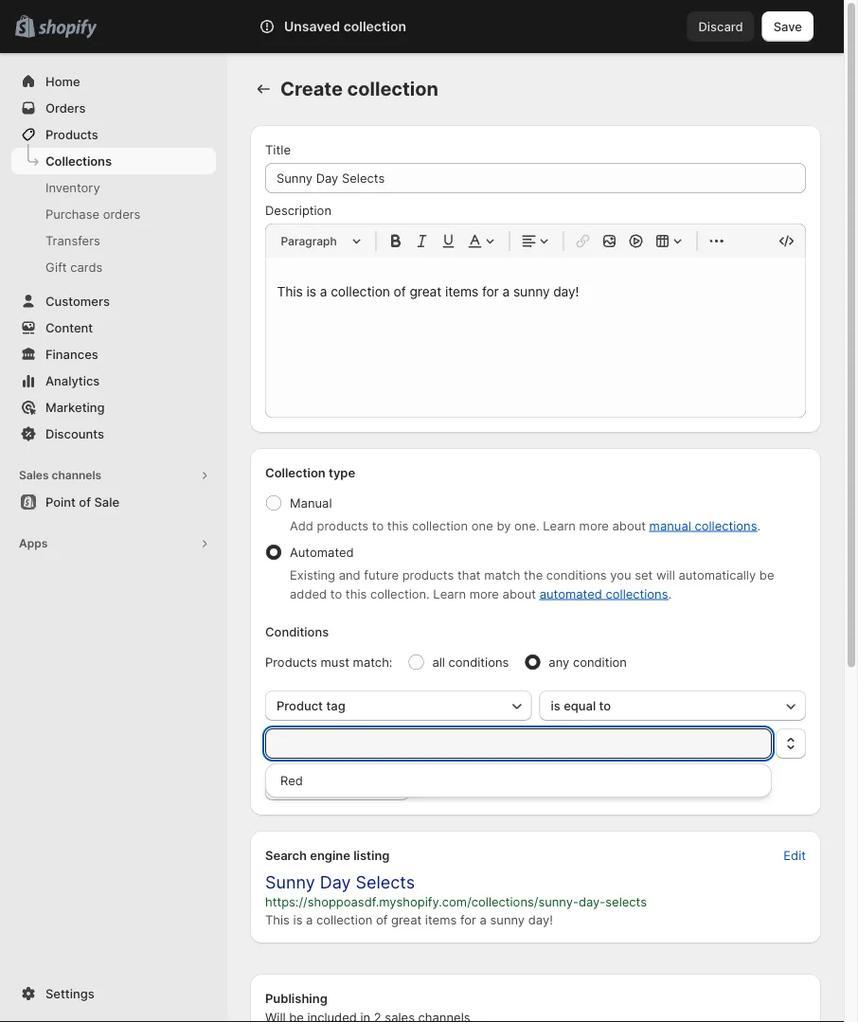 Task type: locate. For each thing, give the bounding box(es) containing it.
add products to this collection one by one. learn more about manual collections .
[[290, 518, 761, 533]]

to
[[372, 518, 384, 533], [331, 587, 342, 601], [600, 699, 612, 713]]

is right this
[[293, 913, 303, 927]]

more right one.
[[580, 518, 609, 533]]

1 horizontal spatial collections
[[695, 518, 758, 533]]

0 vertical spatial to
[[372, 518, 384, 533]]

search up "sunny"
[[265, 848, 307, 863]]

0 horizontal spatial to
[[331, 587, 342, 601]]

1 vertical spatial .
[[669, 587, 672, 601]]

product
[[277, 699, 323, 713]]

0 horizontal spatial conditions
[[449, 655, 509, 670]]

None text field
[[265, 729, 772, 759]]

day!
[[529, 913, 553, 927]]

collection
[[265, 465, 326, 480]]

apps
[[19, 537, 48, 551]]

any condition
[[549, 655, 627, 670]]

0 horizontal spatial more
[[470, 587, 499, 601]]

1 vertical spatial search
[[265, 848, 307, 863]]

0 vertical spatial conditions
[[547, 568, 607, 582]]

products down 'orders'
[[45, 127, 98, 142]]

another
[[302, 780, 344, 794]]

of
[[79, 495, 91, 509], [376, 913, 388, 927]]

learn down that
[[433, 587, 466, 601]]

one
[[472, 518, 494, 533]]

to for is
[[600, 699, 612, 713]]

1 vertical spatial of
[[376, 913, 388, 927]]

0 horizontal spatial a
[[306, 913, 313, 927]]

1 vertical spatial conditions
[[449, 655, 509, 670]]

condition right any
[[573, 655, 627, 670]]

products for products must match:
[[265, 655, 317, 670]]

conditions
[[547, 568, 607, 582], [449, 655, 509, 670]]

1 horizontal spatial condition
[[573, 655, 627, 670]]

1 vertical spatial products
[[265, 655, 317, 670]]

the
[[524, 568, 543, 582]]

0 vertical spatial more
[[580, 518, 609, 533]]

discounts link
[[11, 421, 216, 447]]

0 horizontal spatial products
[[317, 518, 369, 533]]

search up create
[[258, 19, 299, 34]]

collections link
[[11, 148, 216, 174]]

more
[[580, 518, 609, 533], [470, 587, 499, 601]]

edit button
[[773, 843, 818, 869]]

of inside sunny day selects https://shoppoasdf.myshopify.com/collections/sunny-day-selects this is a collection of great items for a sunny day!
[[376, 913, 388, 927]]

search for search engine listing
[[265, 848, 307, 863]]

0 vertical spatial products
[[317, 518, 369, 533]]

1 vertical spatial about
[[503, 587, 536, 601]]

0 horizontal spatial this
[[346, 587, 367, 601]]

publishing
[[265, 991, 328, 1006]]

about left manual
[[613, 518, 646, 533]]

conditions up automated
[[547, 568, 607, 582]]

0 vertical spatial this
[[388, 518, 409, 533]]

conditions inside existing and future products that match the conditions you set will automatically be added to this collection. learn more about
[[547, 568, 607, 582]]

. up be
[[758, 518, 761, 533]]

condition
[[573, 655, 627, 670], [347, 780, 398, 794]]

home
[[45, 74, 80, 89]]

is
[[551, 699, 561, 713], [293, 913, 303, 927]]

to up future
[[372, 518, 384, 533]]

conditions
[[265, 625, 329, 639]]

1 horizontal spatial of
[[376, 913, 388, 927]]

apps button
[[11, 531, 216, 557]]

gift cards link
[[11, 254, 216, 281]]

about down the
[[503, 587, 536, 601]]

0 vertical spatial search
[[258, 19, 299, 34]]

more down that
[[470, 587, 499, 601]]

added
[[290, 587, 327, 601]]

add
[[290, 518, 314, 533], [277, 780, 299, 794]]

to inside dropdown button
[[600, 699, 612, 713]]

a
[[306, 913, 313, 927], [480, 913, 487, 927]]

1 vertical spatial is
[[293, 913, 303, 927]]

add inside button
[[277, 780, 299, 794]]

condition right another
[[347, 780, 398, 794]]

products
[[317, 518, 369, 533], [403, 568, 454, 582]]

orders link
[[11, 95, 216, 121]]

manual collections link
[[650, 518, 758, 533]]

is left equal
[[551, 699, 561, 713]]

collection down unsaved collection
[[347, 77, 439, 100]]

is equal to button
[[540, 691, 807, 721]]

add down manual
[[290, 518, 314, 533]]

1 horizontal spatial to
[[372, 518, 384, 533]]

1 vertical spatial learn
[[433, 587, 466, 601]]

1 horizontal spatial .
[[758, 518, 761, 533]]

about inside existing and future products that match the conditions you set will automatically be added to this collection. learn more about
[[503, 587, 536, 601]]

this inside existing and future products that match the conditions you set will automatically be added to this collection. learn more about
[[346, 587, 367, 601]]

search
[[258, 19, 299, 34], [265, 848, 307, 863]]

1 horizontal spatial about
[[613, 518, 646, 533]]

inventory
[[45, 180, 100, 195]]

discounts
[[45, 426, 104, 441]]

must
[[321, 655, 350, 670]]

sales channels
[[19, 469, 102, 482]]

selects
[[356, 872, 415, 893]]

marketing
[[45, 400, 105, 415]]

great
[[391, 913, 422, 927]]

0 vertical spatial products
[[45, 127, 98, 142]]

0 vertical spatial learn
[[543, 518, 576, 533]]

this up future
[[388, 518, 409, 533]]

0 vertical spatial add
[[290, 518, 314, 533]]

collection inside sunny day selects https://shoppoasdf.myshopify.com/collections/sunny-day-selects this is a collection of great items for a sunny day!
[[317, 913, 373, 927]]

https://shoppoasdf.myshopify.com/collections/sunny-
[[265, 895, 579, 909]]

0 horizontal spatial is
[[293, 913, 303, 927]]

automated collections .
[[540, 587, 672, 601]]

1 vertical spatial to
[[331, 587, 342, 601]]

2 vertical spatial to
[[600, 699, 612, 713]]

day
[[320, 872, 351, 893]]

1 vertical spatial condition
[[347, 780, 398, 794]]

sunny
[[265, 872, 315, 893]]

0 horizontal spatial learn
[[433, 587, 466, 601]]

condition inside add another condition button
[[347, 780, 398, 794]]

conditions right the all
[[449, 655, 509, 670]]

sunny
[[491, 913, 525, 927]]

0 vertical spatial of
[[79, 495, 91, 509]]

for
[[461, 913, 477, 927]]

a right for
[[480, 913, 487, 927]]

0 vertical spatial .
[[758, 518, 761, 533]]

transfers link
[[11, 227, 216, 254]]

collection down day
[[317, 913, 373, 927]]

of left great
[[376, 913, 388, 927]]

to down and
[[331, 587, 342, 601]]

products up automated
[[317, 518, 369, 533]]

customers link
[[11, 288, 216, 315]]

collections down 'set'
[[606, 587, 669, 601]]

learn
[[543, 518, 576, 533], [433, 587, 466, 601]]

0 horizontal spatial condition
[[347, 780, 398, 794]]

1 horizontal spatial products
[[265, 655, 317, 670]]

1 horizontal spatial a
[[480, 913, 487, 927]]

0 vertical spatial is
[[551, 699, 561, 713]]

paragraph button
[[273, 230, 368, 253]]

add another condition
[[277, 780, 398, 794]]

0 vertical spatial condition
[[573, 655, 627, 670]]

1 vertical spatial this
[[346, 587, 367, 601]]

a right this
[[306, 913, 313, 927]]

2 horizontal spatial to
[[600, 699, 612, 713]]

to for add
[[372, 518, 384, 533]]

1 horizontal spatial conditions
[[547, 568, 607, 582]]

to right equal
[[600, 699, 612, 713]]

this down and
[[346, 587, 367, 601]]

learn inside existing and future products that match the conditions you set will automatically be added to this collection. learn more about
[[433, 587, 466, 601]]

set
[[635, 568, 653, 582]]

settings link
[[11, 981, 216, 1007]]

add left another
[[277, 780, 299, 794]]

gift cards
[[45, 260, 103, 274]]

0 horizontal spatial collections
[[606, 587, 669, 601]]

existing
[[290, 568, 336, 582]]

collection type
[[265, 465, 356, 480]]

. down will
[[669, 587, 672, 601]]

1 horizontal spatial products
[[403, 568, 454, 582]]

collections up 'automatically'
[[695, 518, 758, 533]]

1 vertical spatial more
[[470, 587, 499, 601]]

0 horizontal spatial of
[[79, 495, 91, 509]]

of left the sale
[[79, 495, 91, 509]]

products down conditions
[[265, 655, 317, 670]]

products up collection. on the bottom of the page
[[403, 568, 454, 582]]

search inside search button
[[258, 19, 299, 34]]

collection
[[344, 18, 407, 35], [347, 77, 439, 100], [412, 518, 468, 533], [317, 913, 373, 927]]

point of sale button
[[0, 489, 227, 516]]

products must match:
[[265, 655, 393, 670]]

learn right one.
[[543, 518, 576, 533]]

automated collections link
[[540, 587, 669, 601]]

1 horizontal spatial is
[[551, 699, 561, 713]]

1 vertical spatial add
[[277, 780, 299, 794]]

manual
[[290, 496, 332, 510]]

0 horizontal spatial about
[[503, 587, 536, 601]]

purchase orders link
[[11, 201, 216, 227]]

discard button
[[688, 11, 755, 42]]

analytics link
[[11, 368, 216, 394]]

0 horizontal spatial products
[[45, 127, 98, 142]]

1 vertical spatial products
[[403, 568, 454, 582]]



Task type: describe. For each thing, give the bounding box(es) containing it.
is inside sunny day selects https://shoppoasdf.myshopify.com/collections/sunny-day-selects this is a collection of great items for a sunny day!
[[293, 913, 303, 927]]

of inside button
[[79, 495, 91, 509]]

0 horizontal spatial .
[[669, 587, 672, 601]]

match
[[484, 568, 521, 582]]

add another condition button
[[265, 774, 409, 801]]

future
[[364, 568, 399, 582]]

discard
[[699, 19, 744, 34]]

sunny day selects https://shoppoasdf.myshopify.com/collections/sunny-day-selects this is a collection of great items for a sunny day!
[[265, 872, 647, 927]]

engine
[[310, 848, 351, 863]]

all
[[433, 655, 445, 670]]

content
[[45, 320, 93, 335]]

selects
[[606, 895, 647, 909]]

orders
[[45, 100, 86, 115]]

search engine listing
[[265, 848, 390, 863]]

description
[[265, 203, 332, 218]]

customers
[[45, 294, 110, 308]]

sale
[[94, 495, 119, 509]]

more inside existing and future products that match the conditions you set will automatically be added to this collection. learn more about
[[470, 587, 499, 601]]

point
[[45, 495, 76, 509]]

cards
[[70, 260, 103, 274]]

products for products
[[45, 127, 98, 142]]

products link
[[11, 121, 216, 148]]

0 vertical spatial about
[[613, 518, 646, 533]]

match:
[[353, 655, 393, 670]]

collections
[[45, 154, 112, 168]]

is equal to
[[551, 699, 612, 713]]

settings
[[45, 987, 94, 1001]]

channels
[[52, 469, 102, 482]]

is inside is equal to dropdown button
[[551, 699, 561, 713]]

1 horizontal spatial this
[[388, 518, 409, 533]]

transfers
[[45, 233, 100, 248]]

automatically
[[679, 568, 756, 582]]

1 a from the left
[[306, 913, 313, 927]]

purchase
[[45, 207, 100, 221]]

existing and future products that match the conditions you set will automatically be added to this collection. learn more about
[[290, 568, 775, 601]]

add for add products to this collection one by one. learn more about manual collections .
[[290, 518, 314, 533]]

add for add another condition
[[277, 780, 299, 794]]

collection.
[[371, 587, 430, 601]]

tag
[[326, 699, 346, 713]]

finances link
[[11, 341, 216, 368]]

shopify image
[[38, 19, 97, 38]]

0 vertical spatial collections
[[695, 518, 758, 533]]

one.
[[515, 518, 540, 533]]

any
[[549, 655, 570, 670]]

products inside existing and future products that match the conditions you set will automatically be added to this collection. learn more about
[[403, 568, 454, 582]]

collection left the one
[[412, 518, 468, 533]]

content link
[[11, 315, 216, 341]]

type
[[329, 465, 356, 480]]

unsaved
[[284, 18, 340, 35]]

will
[[657, 568, 676, 582]]

unsaved collection
[[284, 18, 407, 35]]

items
[[425, 913, 457, 927]]

and
[[339, 568, 361, 582]]

save button
[[763, 11, 814, 42]]

1 horizontal spatial learn
[[543, 518, 576, 533]]

point of sale link
[[11, 489, 216, 516]]

Title text field
[[265, 163, 807, 193]]

manual
[[650, 518, 692, 533]]

equal
[[564, 699, 596, 713]]

edit
[[784, 848, 807, 863]]

title
[[265, 142, 291, 157]]

search button
[[227, 11, 688, 42]]

you
[[611, 568, 632, 582]]

create collection
[[281, 77, 439, 100]]

inventory link
[[11, 174, 216, 201]]

point of sale
[[45, 495, 119, 509]]

red
[[281, 773, 303, 788]]

marketing link
[[11, 394, 216, 421]]

orders
[[103, 207, 141, 221]]

home link
[[11, 68, 216, 95]]

2 a from the left
[[480, 913, 487, 927]]

gift
[[45, 260, 67, 274]]

search for search
[[258, 19, 299, 34]]

analytics
[[45, 373, 100, 388]]

save
[[774, 19, 803, 34]]

collection right unsaved on the top of the page
[[344, 18, 407, 35]]

day-
[[579, 895, 606, 909]]

sales channels button
[[11, 463, 216, 489]]

all conditions
[[433, 655, 509, 670]]

finances
[[45, 347, 98, 362]]

that
[[458, 568, 481, 582]]

1 vertical spatial collections
[[606, 587, 669, 601]]

to inside existing and future products that match the conditions you set will automatically be added to this collection. learn more about
[[331, 587, 342, 601]]

1 horizontal spatial more
[[580, 518, 609, 533]]

listing
[[354, 848, 390, 863]]

paragraph
[[281, 234, 337, 248]]



Task type: vqa. For each thing, say whether or not it's contained in the screenshot.
search countries text box
no



